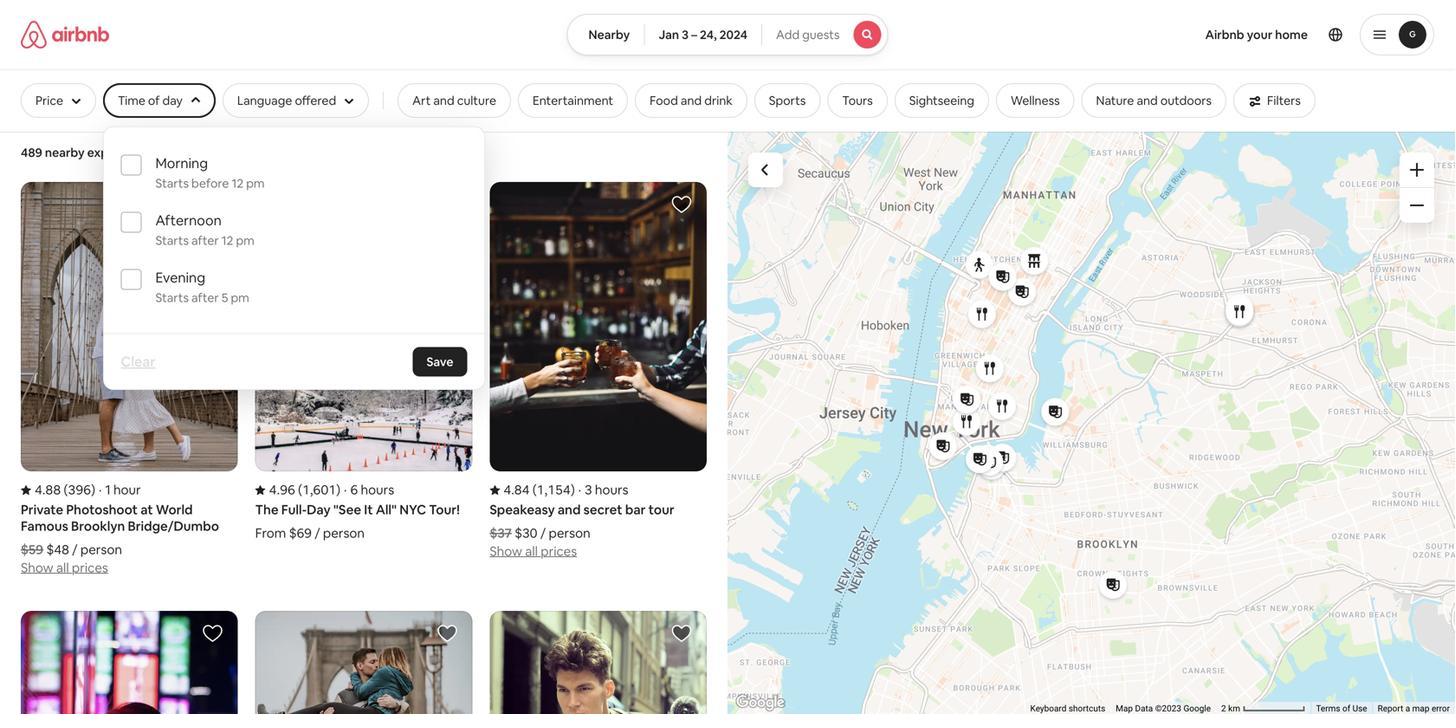 Task type: describe. For each thing, give the bounding box(es) containing it.
and for speakeasy
[[558, 501, 581, 518]]

2 km button
[[1217, 702, 1311, 714]]

and for nature
[[1137, 93, 1158, 108]]

· 1 hour
[[99, 482, 141, 498]]

art
[[413, 93, 431, 108]]

entertainment
[[533, 93, 614, 108]]

filters
[[1268, 93, 1301, 108]]

· 3 hours
[[579, 482, 629, 498]]

4.96 (1,601)
[[269, 482, 341, 498]]

time of day
[[118, 93, 183, 108]]

save button
[[413, 347, 467, 376]]

google image
[[732, 691, 789, 714]]

use
[[1353, 703, 1368, 714]]

private photoshoot at world famous brooklyn bridge/dumbo $59 $48 / person show all prices
[[21, 501, 219, 576]]

report a map error
[[1378, 703, 1451, 714]]

speakeasy and secret bar tour $37 $30 / person show all prices
[[490, 501, 675, 560]]

afternoon
[[155, 211, 222, 229]]

person inside the full-day "see it all" nyc tour! from $69 / person
[[323, 525, 365, 542]]

Tours button
[[828, 83, 888, 118]]

experiences
[[87, 145, 157, 160]]

hour
[[113, 482, 141, 498]]

sports
[[769, 93, 806, 108]]

Entertainment button
[[518, 83, 628, 118]]

bridge/dumbo
[[128, 518, 219, 535]]

report a map error link
[[1378, 703, 1451, 714]]

hours for · 3 hours
[[595, 482, 629, 498]]

4.96 out of 5 average rating,  1,601 reviews image
[[255, 482, 341, 498]]

clear button
[[112, 344, 164, 379]]

add
[[776, 27, 800, 42]]

(1,154)
[[533, 482, 575, 498]]

afternoon starts after 12 pm
[[155, 211, 255, 248]]

· 6 hours
[[344, 482, 394, 498]]

add guests
[[776, 27, 840, 42]]

after for afternoon
[[192, 233, 219, 248]]

terms of use link
[[1317, 703, 1368, 714]]

/ inside the full-day "see it all" nyc tour! from $69 / person
[[315, 525, 320, 542]]

nature and outdoors
[[1097, 93, 1212, 108]]

nyc
[[400, 501, 426, 518]]

(1,601)
[[298, 482, 341, 498]]

Food and drink button
[[635, 83, 748, 118]]

$59
[[21, 541, 43, 558]]

map
[[1413, 703, 1430, 714]]

map data ©2023 google
[[1116, 703, 1211, 714]]

zoom in image
[[1411, 163, 1425, 177]]

489
[[21, 145, 42, 160]]

· for · 1 hour
[[99, 482, 102, 498]]

guests
[[803, 27, 840, 42]]

famous
[[21, 518, 68, 535]]

tours
[[843, 93, 873, 108]]

terms
[[1317, 703, 1341, 714]]

day
[[307, 501, 331, 518]]

speakeasy and secret bar tour group
[[490, 182, 707, 560]]

tour!
[[429, 501, 460, 518]]

/ inside 'private photoshoot at world famous brooklyn bridge/dumbo $59 $48 / person show all prices'
[[72, 541, 78, 558]]

bar
[[626, 501, 646, 518]]

profile element
[[909, 0, 1435, 69]]

food
[[650, 93, 678, 108]]

day
[[162, 93, 183, 108]]

clear
[[121, 353, 155, 370]]

the full-day "see it all" nyc tour! group
[[255, 182, 473, 542]]

outdoors
[[1161, 93, 1212, 108]]

add guests button
[[762, 14, 889, 55]]

(396)
[[64, 482, 95, 498]]

tour
[[649, 501, 675, 518]]

show inside 'private photoshoot at world famous brooklyn bridge/dumbo $59 $48 / person show all prices'
[[21, 560, 53, 576]]

/ inside speakeasy and secret bar tour $37 $30 / person show all prices
[[541, 525, 546, 542]]

show all prices button for $30
[[490, 542, 577, 560]]

4.88
[[35, 482, 61, 498]]

terms of use
[[1317, 703, 1368, 714]]

google map
showing 20 experiences. region
[[728, 132, 1456, 714]]

a
[[1406, 703, 1411, 714]]

489 nearby experiences
[[21, 145, 157, 160]]

2 km
[[1222, 703, 1243, 714]]

2024
[[720, 27, 748, 42]]

google
[[1184, 703, 1211, 714]]

secret
[[584, 501, 623, 518]]

2
[[1222, 703, 1227, 714]]

starts for evening
[[155, 290, 189, 305]]

filters button
[[1234, 83, 1316, 118]]

it
[[364, 501, 373, 518]]

brooklyn
[[71, 518, 125, 535]]

the full-day "see it all" nyc tour! from $69 / person
[[255, 501, 460, 542]]

wellness
[[1011, 93, 1060, 108]]



Task type: vqa. For each thing, say whether or not it's contained in the screenshot.
Google Map
Showing 20 Experiences. Region
yes



Task type: locate. For each thing, give the bounding box(es) containing it.
0 horizontal spatial prices
[[72, 560, 108, 576]]

evening
[[155, 269, 205, 286]]

/ right $48 on the bottom
[[72, 541, 78, 558]]

–
[[691, 27, 698, 42]]

keyboard shortcuts
[[1031, 703, 1106, 714]]

starts down evening at left top
[[155, 290, 189, 305]]

person down brooklyn
[[80, 541, 122, 558]]

of
[[148, 93, 160, 108], [1343, 703, 1351, 714]]

1 · from the left
[[99, 482, 102, 498]]

show down $37
[[490, 543, 522, 560]]

3 inside button
[[682, 27, 689, 42]]

12 for afternoon
[[222, 233, 233, 248]]

and right nature
[[1137, 93, 1158, 108]]

drink
[[705, 93, 733, 108]]

of left use
[[1343, 703, 1351, 714]]

2 after from the top
[[192, 290, 219, 305]]

show all prices button inside speakeasy and secret bar tour group
[[490, 542, 577, 560]]

pm up 'evening starts after 5 pm'
[[236, 233, 255, 248]]

person inside speakeasy and secret bar tour $37 $30 / person show all prices
[[549, 525, 591, 542]]

· inside speakeasy and secret bar tour group
[[579, 482, 582, 498]]

12 inside afternoon starts after 12 pm
[[222, 233, 233, 248]]

show all prices button down famous
[[21, 558, 108, 576]]

1 horizontal spatial ·
[[344, 482, 347, 498]]

1 after from the top
[[192, 233, 219, 248]]

show all prices button down speakeasy
[[490, 542, 577, 560]]

after inside 'evening starts after 5 pm'
[[192, 290, 219, 305]]

starts inside 'evening starts after 5 pm'
[[155, 290, 189, 305]]

1
[[105, 482, 111, 498]]

3 inside speakeasy and secret bar tour group
[[585, 482, 592, 498]]

0 vertical spatial of
[[148, 93, 160, 108]]

starts inside morning starts before 12 pm
[[155, 175, 189, 191]]

1 horizontal spatial all
[[525, 543, 538, 560]]

all down $48 on the bottom
[[56, 560, 69, 576]]

2 vertical spatial pm
[[231, 290, 249, 305]]

4.84 out of 5 average rating,  1,154 reviews image
[[490, 482, 575, 498]]

pm right before
[[246, 175, 265, 191]]

· inside the full-day "see it all" nyc tour! group
[[344, 482, 347, 498]]

0 horizontal spatial show
[[21, 560, 53, 576]]

after for evening
[[192, 290, 219, 305]]

·
[[99, 482, 102, 498], [344, 482, 347, 498], [579, 482, 582, 498]]

©2023
[[1156, 703, 1182, 714]]

1 vertical spatial starts
[[155, 233, 189, 248]]

from
[[255, 525, 286, 542]]

0 horizontal spatial person
[[80, 541, 122, 558]]

0 vertical spatial after
[[192, 233, 219, 248]]

person
[[323, 525, 365, 542], [549, 525, 591, 542], [80, 541, 122, 558]]

0 horizontal spatial hours
[[361, 482, 394, 498]]

jan
[[659, 27, 679, 42]]

after left 5 at the top left of the page
[[192, 290, 219, 305]]

1 vertical spatial of
[[1343, 703, 1351, 714]]

and right art at the left
[[434, 93, 455, 108]]

1 horizontal spatial /
[[315, 525, 320, 542]]

/
[[315, 525, 320, 542], [541, 525, 546, 542], [72, 541, 78, 558]]

morning
[[155, 154, 208, 172]]

after inside afternoon starts after 12 pm
[[192, 233, 219, 248]]

add to wishlist image
[[672, 194, 692, 215], [437, 623, 458, 644], [672, 623, 692, 644]]

1 vertical spatial 3
[[585, 482, 592, 498]]

show all prices button
[[490, 542, 577, 560], [21, 558, 108, 576]]

food and drink
[[650, 93, 733, 108]]

1 starts from the top
[[155, 175, 189, 191]]

/ right $69
[[315, 525, 320, 542]]

4.84 (1,154)
[[504, 482, 575, 498]]

person down "see
[[323, 525, 365, 542]]

Nature and outdoors button
[[1082, 83, 1227, 118]]

and inside speakeasy and secret bar tour $37 $30 / person show all prices
[[558, 501, 581, 518]]

0 vertical spatial starts
[[155, 175, 189, 191]]

2 horizontal spatial ·
[[579, 482, 582, 498]]

3 for –
[[682, 27, 689, 42]]

and for art
[[434, 93, 455, 108]]

after down afternoon
[[192, 233, 219, 248]]

morning starts before 12 pm
[[155, 154, 265, 191]]

private photoshoot at world famous brooklyn bridge/dumbo group
[[21, 182, 238, 576]]

0 vertical spatial 3
[[682, 27, 689, 42]]

$37
[[490, 525, 512, 542]]

0 vertical spatial 12
[[232, 175, 244, 191]]

full-
[[281, 501, 307, 518]]

save
[[427, 354, 454, 370]]

0 vertical spatial pm
[[246, 175, 265, 191]]

art and culture
[[413, 93, 496, 108]]

starts down afternoon
[[155, 233, 189, 248]]

and down (1,154)
[[558, 501, 581, 518]]

the
[[255, 501, 279, 518]]

1 horizontal spatial hours
[[595, 482, 629, 498]]

km
[[1229, 703, 1241, 714]]

of inside dropdown button
[[148, 93, 160, 108]]

1 hours from the left
[[361, 482, 394, 498]]

2 · from the left
[[344, 482, 347, 498]]

of for use
[[1343, 703, 1351, 714]]

map
[[1116, 703, 1133, 714]]

starts for afternoon
[[155, 233, 189, 248]]

2 vertical spatial starts
[[155, 290, 189, 305]]

3
[[682, 27, 689, 42], [585, 482, 592, 498]]

show
[[490, 543, 522, 560], [21, 560, 53, 576]]

24,
[[700, 27, 717, 42]]

sightseeing
[[910, 93, 975, 108]]

and for food
[[681, 93, 702, 108]]

pm
[[246, 175, 265, 191], [236, 233, 255, 248], [231, 290, 249, 305]]

nearby button
[[567, 14, 645, 55]]

12 right before
[[232, 175, 244, 191]]

1 vertical spatial 12
[[222, 233, 233, 248]]

· left "1"
[[99, 482, 102, 498]]

add to wishlist image
[[202, 623, 223, 644]]

show all prices button inside the 'private photoshoot at world famous brooklyn bridge/dumbo' group
[[21, 558, 108, 576]]

2 horizontal spatial person
[[549, 525, 591, 542]]

and inside button
[[681, 93, 702, 108]]

and inside "button"
[[1137, 93, 1158, 108]]

· for · 6 hours
[[344, 482, 347, 498]]

prices inside speakeasy and secret bar tour $37 $30 / person show all prices
[[541, 543, 577, 560]]

· for · 3 hours
[[579, 482, 582, 498]]

hours up all"
[[361, 482, 394, 498]]

all down $30
[[525, 543, 538, 560]]

of left day
[[148, 93, 160, 108]]

person inside 'private photoshoot at world famous brooklyn bridge/dumbo $59 $48 / person show all prices'
[[80, 541, 122, 558]]

starts for morning
[[155, 175, 189, 191]]

1 vertical spatial pm
[[236, 233, 255, 248]]

3 up the secret
[[585, 482, 592, 498]]

none search field containing nearby
[[567, 14, 889, 55]]

$69
[[289, 525, 312, 542]]

speakeasy
[[490, 501, 555, 518]]

3 starts from the top
[[155, 290, 189, 305]]

1 horizontal spatial show all prices button
[[490, 542, 577, 560]]

all"
[[376, 501, 397, 518]]

starts
[[155, 175, 189, 191], [155, 233, 189, 248], [155, 290, 189, 305]]

prices down speakeasy
[[541, 543, 577, 560]]

keyboard
[[1031, 703, 1067, 714]]

nature
[[1097, 93, 1135, 108]]

add to wishlist image inside speakeasy and secret bar tour group
[[672, 194, 692, 215]]

photoshoot
[[66, 501, 138, 518]]

Sightseeing button
[[895, 83, 990, 118]]

pm for morning
[[246, 175, 265, 191]]

12
[[232, 175, 244, 191], [222, 233, 233, 248]]

after
[[192, 233, 219, 248], [192, 290, 219, 305]]

0 horizontal spatial 3
[[585, 482, 592, 498]]

Sports button
[[755, 83, 821, 118]]

starts down morning
[[155, 175, 189, 191]]

hours for · 6 hours
[[361, 482, 394, 498]]

12 down afternoon
[[222, 233, 233, 248]]

starts inside afternoon starts after 12 pm
[[155, 233, 189, 248]]

4.96
[[269, 482, 295, 498]]

show down "$59"
[[21, 560, 53, 576]]

hours up the secret
[[595, 482, 629, 498]]

pm inside 'evening starts after 5 pm'
[[231, 290, 249, 305]]

None search field
[[567, 14, 889, 55]]

of for day
[[148, 93, 160, 108]]

pm inside morning starts before 12 pm
[[246, 175, 265, 191]]

3 for hours
[[585, 482, 592, 498]]

evening starts after 5 pm
[[155, 269, 249, 305]]

$30
[[515, 525, 538, 542]]

6
[[351, 482, 358, 498]]

culture
[[457, 93, 496, 108]]

3 · from the left
[[579, 482, 582, 498]]

pm for evening
[[231, 290, 249, 305]]

all inside speakeasy and secret bar tour $37 $30 / person show all prices
[[525, 543, 538, 560]]

prices inside 'private photoshoot at world famous brooklyn bridge/dumbo $59 $48 / person show all prices'
[[72, 560, 108, 576]]

Wellness button
[[996, 83, 1075, 118]]

0 horizontal spatial /
[[72, 541, 78, 558]]

· left 6
[[344, 482, 347, 498]]

2 hours from the left
[[595, 482, 629, 498]]

and left "drink"
[[681, 93, 702, 108]]

2 starts from the top
[[155, 233, 189, 248]]

and inside 'button'
[[434, 93, 455, 108]]

1 horizontal spatial show
[[490, 543, 522, 560]]

prices down brooklyn
[[72, 560, 108, 576]]

pm right 5 at the top left of the page
[[231, 290, 249, 305]]

person down the secret
[[549, 525, 591, 542]]

zoom out image
[[1411, 198, 1425, 212]]

jan 3 – 24, 2024 button
[[644, 14, 763, 55]]

· inside the 'private photoshoot at world famous brooklyn bridge/dumbo' group
[[99, 482, 102, 498]]

time
[[118, 93, 145, 108]]

1 vertical spatial after
[[192, 290, 219, 305]]

4.84
[[504, 482, 530, 498]]

hours
[[361, 482, 394, 498], [595, 482, 629, 498]]

1 horizontal spatial of
[[1343, 703, 1351, 714]]

4.88 out of 5 average rating,  396 reviews image
[[21, 482, 95, 498]]

/ right $30
[[541, 525, 546, 542]]

1 horizontal spatial person
[[323, 525, 365, 542]]

0 horizontal spatial all
[[56, 560, 69, 576]]

pm for afternoon
[[236, 233, 255, 248]]

data
[[1136, 703, 1154, 714]]

4.88 (396)
[[35, 482, 95, 498]]

0 horizontal spatial ·
[[99, 482, 102, 498]]

before
[[192, 175, 229, 191]]

"see
[[333, 501, 361, 518]]

nearby
[[45, 145, 85, 160]]

2 horizontal spatial /
[[541, 525, 546, 542]]

12 inside morning starts before 12 pm
[[232, 175, 244, 191]]

and
[[434, 93, 455, 108], [681, 93, 702, 108], [1137, 93, 1158, 108], [558, 501, 581, 518]]

hours inside speakeasy and secret bar tour group
[[595, 482, 629, 498]]

1 horizontal spatial 3
[[682, 27, 689, 42]]

world
[[156, 501, 193, 518]]

Art and culture button
[[398, 83, 511, 118]]

hours inside the full-day "see it all" nyc tour! group
[[361, 482, 394, 498]]

pm inside afternoon starts after 12 pm
[[236, 233, 255, 248]]

show all prices button for $48
[[21, 558, 108, 576]]

0 horizontal spatial show all prices button
[[21, 558, 108, 576]]

5
[[222, 290, 228, 305]]

all inside 'private photoshoot at world famous brooklyn bridge/dumbo $59 $48 / person show all prices'
[[56, 560, 69, 576]]

show inside speakeasy and secret bar tour $37 $30 / person show all prices
[[490, 543, 522, 560]]

0 horizontal spatial of
[[148, 93, 160, 108]]

report
[[1378, 703, 1404, 714]]

$48
[[46, 541, 69, 558]]

· right (1,154)
[[579, 482, 582, 498]]

prices
[[541, 543, 577, 560], [72, 560, 108, 576]]

keyboard shortcuts button
[[1031, 702, 1106, 714]]

jan 3 – 24, 2024
[[659, 27, 748, 42]]

3 left –
[[682, 27, 689, 42]]

1 horizontal spatial prices
[[541, 543, 577, 560]]

12 for morning
[[232, 175, 244, 191]]

shortcuts
[[1069, 703, 1106, 714]]



